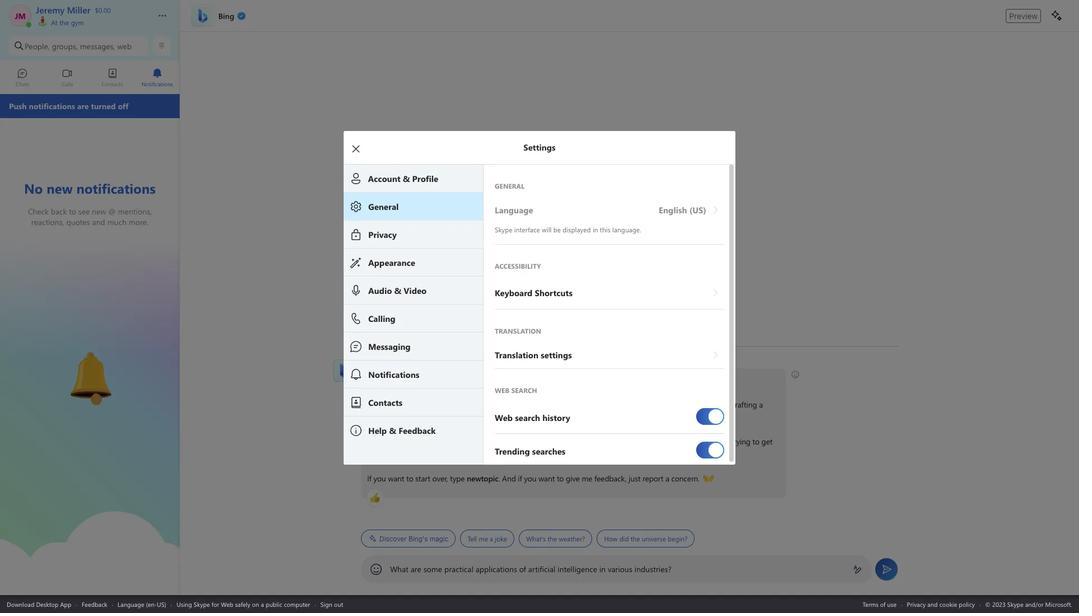 Task type: vqa. For each thing, say whether or not it's contained in the screenshot.
conversation
no



Task type: describe. For each thing, give the bounding box(es) containing it.
bing, 9:24 am
[[361, 359, 402, 368]]

joke
[[495, 534, 507, 543]]

language (en-us) link
[[118, 600, 166, 608]]

am
[[392, 359, 402, 368]]

web
[[221, 600, 233, 608]]

a inside button
[[490, 534, 493, 543]]

weather?
[[559, 534, 585, 543]]

hey,
[[367, 375, 382, 385]]

i inside ask me any type of question, like finding vegan restaurants in cambridge, itinerary for your trip to europe or drafting a story for curious kids. in groups, remember to mention me with @bing. i'm an ai preview, so i'm still learning. sometimes i might say something weird. don't get mad at me, i'm just trying to get better! if you want to start over, type
[[534, 436, 536, 447]]

in inside ask me any type of question, like finding vegan restaurants in cambridge, itinerary for your trip to europe or drafting a story for curious kids. in groups, remember to mention me with @bing. i'm an ai preview, so i'm still learning. sometimes i might say something weird. don't get mad at me, i'm just trying to get better! if you want to start over, type
[[566, 399, 573, 410]]

people, groups, messages, web
[[25, 41, 132, 51]]

9:24
[[378, 359, 390, 368]]

in
[[441, 412, 447, 422]]

computer
[[284, 600, 310, 608]]

practical
[[445, 564, 474, 575]]

!
[[420, 375, 422, 385]]

1 vertical spatial just
[[629, 473, 641, 484]]

a right on
[[261, 600, 264, 608]]

give
[[566, 473, 580, 484]]

trying
[[731, 436, 751, 447]]

at the gym
[[49, 18, 84, 27]]

me,
[[691, 436, 703, 447]]

Web search history checkbox
[[697, 404, 725, 430]]

ask
[[367, 399, 379, 410]]

groups, inside ask me any type of question, like finding vegan restaurants in cambridge, itinerary for your trip to europe or drafting a story for curious kids. in groups, remember to mention me with @bing. i'm an ai preview, so i'm still learning. sometimes i might say something weird. don't get mad at me, i'm just trying to get better! if you want to start over, type
[[449, 412, 474, 422]]

Type a message text field
[[390, 564, 844, 575]]

1 horizontal spatial for
[[386, 412, 396, 422]]

.
[[499, 473, 500, 484]]

might
[[538, 436, 557, 447]]

bell
[[56, 348, 71, 360]]

and
[[502, 473, 516, 484]]

itinerary
[[615, 399, 643, 410]]

finding
[[479, 399, 503, 410]]

discover
[[380, 535, 407, 543]]

applications
[[476, 564, 517, 575]]

preview
[[1010, 11, 1038, 20]]

did
[[620, 534, 629, 543]]

feedback,
[[595, 473, 627, 484]]

0 vertical spatial for
[[645, 399, 654, 410]]

this
[[384, 375, 396, 385]]

wednesday, november 8, 2023 heading
[[361, 333, 899, 353]]

people,
[[25, 41, 50, 51]]

story
[[367, 412, 384, 422]]

what's
[[526, 534, 546, 543]]

curious
[[398, 412, 422, 422]]

privacy and cookie policy link
[[907, 600, 975, 608]]

terms of use
[[863, 600, 897, 608]]

still
[[450, 436, 461, 447]]

what are some practical applications of artificial intelligence in various industries?
[[390, 564, 672, 575]]

3 i'm from the left
[[705, 436, 715, 447]]

begin?
[[668, 534, 688, 543]]

at
[[51, 18, 58, 27]]

2 i'm from the left
[[438, 436, 448, 447]]

1 horizontal spatial of
[[519, 564, 526, 575]]

any
[[394, 399, 406, 410]]

1 get from the left
[[652, 436, 663, 447]]

at
[[682, 436, 689, 447]]

1 horizontal spatial type
[[450, 473, 465, 484]]

learning.
[[463, 436, 492, 447]]

me left any
[[381, 399, 392, 410]]

what
[[390, 564, 409, 575]]

tell me a joke
[[468, 534, 507, 543]]

sign
[[321, 600, 333, 608]]

some
[[424, 564, 443, 575]]

gym
[[71, 18, 84, 27]]

start
[[416, 473, 431, 484]]

question,
[[433, 399, 464, 410]]

(en-
[[146, 600, 157, 608]]

how did the universe begin?
[[604, 534, 688, 543]]

newtopic . and if you want to give me feedback, just report a concern.
[[467, 473, 702, 484]]

out
[[334, 600, 343, 608]]

want inside ask me any type of question, like finding vegan restaurants in cambridge, itinerary for your trip to europe or drafting a story for curious kids. in groups, remember to mention me with @bing. i'm an ai preview, so i'm still learning. sometimes i might say something weird. don't get mad at me, i'm just trying to get better! if you want to start over, type
[[388, 473, 405, 484]]

the for what's
[[548, 534, 557, 543]]

you inside ask me any type of question, like finding vegan restaurants in cambridge, itinerary for your trip to europe or drafting a story for curious kids. in groups, remember to mention me with @bing. i'm an ai preview, so i'm still learning. sometimes i might say something weird. don't get mad at me, i'm just trying to get better! if you want to start over, type
[[374, 473, 386, 484]]

2 horizontal spatial you
[[524, 473, 537, 484]]

cookie
[[940, 600, 958, 608]]

an
[[380, 436, 388, 447]]

better!
[[367, 449, 390, 459]]

europe
[[696, 399, 720, 410]]

kids.
[[424, 412, 439, 422]]

at the gym button
[[36, 16, 147, 27]]

on
[[252, 600, 259, 608]]

2 horizontal spatial the
[[631, 534, 640, 543]]

what's the weather? button
[[519, 530, 593, 548]]

using skype for web safely on a public computer
[[177, 600, 310, 608]]

how inside button
[[604, 534, 618, 543]]

terms of use link
[[863, 600, 897, 608]]

how did the universe begin? button
[[597, 530, 695, 548]]

today?
[[491, 375, 513, 385]]

mad
[[665, 436, 680, 447]]

tell me a joke button
[[461, 530, 515, 548]]

language (en-us)
[[118, 600, 166, 608]]

to left start
[[407, 473, 414, 484]]

safely
[[235, 600, 251, 608]]

can
[[442, 375, 454, 385]]

2 want from the left
[[539, 473, 555, 484]]

is
[[398, 375, 403, 385]]



Task type: locate. For each thing, give the bounding box(es) containing it.
for right story at the bottom of page
[[386, 412, 396, 422]]

of left use
[[881, 600, 886, 608]]

in left the various
[[600, 564, 606, 575]]

0 horizontal spatial type
[[408, 399, 423, 410]]

1 horizontal spatial want
[[539, 473, 555, 484]]

0 horizontal spatial want
[[388, 473, 405, 484]]

help
[[460, 375, 474, 385]]

of up kids.
[[425, 399, 431, 410]]

so
[[428, 436, 436, 447]]

0 horizontal spatial i
[[456, 375, 458, 385]]

ask me any type of question, like finding vegan restaurants in cambridge, itinerary for your trip to europe or drafting a story for curious kids. in groups, remember to mention me with @bing. i'm an ai preview, so i'm still learning. sometimes i might say something weird. don't get mad at me, i'm just trying to get better! if you want to start over, type
[[367, 399, 775, 484]]

weird.
[[610, 436, 630, 447]]

intelligence
[[558, 564, 598, 575]]

2 horizontal spatial of
[[881, 600, 886, 608]]

type up curious
[[408, 399, 423, 410]]

of left artificial
[[519, 564, 526, 575]]

1 horizontal spatial i'm
[[438, 436, 448, 447]]

0 horizontal spatial the
[[59, 18, 69, 27]]

to
[[687, 399, 694, 410], [513, 412, 520, 422], [753, 436, 760, 447], [407, 473, 414, 484], [557, 473, 564, 484]]

0 horizontal spatial of
[[425, 399, 431, 410]]

drafting
[[731, 399, 757, 410]]

using
[[177, 600, 192, 608]]

me right give
[[582, 473, 593, 484]]

skype
[[194, 600, 210, 608]]

trip
[[673, 399, 685, 410]]

a inside ask me any type of question, like finding vegan restaurants in cambridge, itinerary for your trip to europe or drafting a story for curious kids. in groups, remember to mention me with @bing. i'm an ai preview, so i'm still learning. sometimes i might say something weird. don't get mad at me, i'm just trying to get better! if you want to start over, type
[[759, 399, 763, 410]]

and
[[928, 600, 938, 608]]

hey, this is bing ! how can i help you today?
[[367, 375, 515, 385]]

0 horizontal spatial get
[[652, 436, 663, 447]]

1 vertical spatial how
[[604, 534, 618, 543]]

concern.
[[672, 473, 700, 484]]

1 horizontal spatial groups,
[[449, 412, 474, 422]]

the right at
[[59, 18, 69, 27]]

ai
[[390, 436, 397, 447]]

a left joke
[[490, 534, 493, 543]]

the for at
[[59, 18, 69, 27]]

restaurants
[[527, 399, 564, 410]]

2 vertical spatial for
[[212, 600, 219, 608]]

your
[[656, 399, 671, 410]]

0 horizontal spatial you
[[374, 473, 386, 484]]

want left give
[[539, 473, 555, 484]]

0 vertical spatial groups,
[[52, 41, 78, 51]]

how right !
[[424, 375, 440, 385]]

sign out
[[321, 600, 343, 608]]

groups, down the like
[[449, 412, 474, 422]]

a right drafting
[[759, 399, 763, 410]]

0 vertical spatial just
[[717, 436, 729, 447]]

0 horizontal spatial just
[[629, 473, 641, 484]]

0 vertical spatial of
[[425, 399, 431, 410]]

or
[[722, 399, 729, 410]]

1 vertical spatial for
[[386, 412, 396, 422]]

remember
[[476, 412, 511, 422]]

1 horizontal spatial the
[[548, 534, 557, 543]]

for left your
[[645, 399, 654, 410]]

how left the did
[[604, 534, 618, 543]]

privacy and cookie policy
[[907, 600, 975, 608]]

if
[[367, 473, 372, 484]]

report
[[643, 473, 664, 484]]

artificial
[[529, 564, 556, 575]]

0 vertical spatial in
[[566, 399, 573, 410]]

the
[[59, 18, 69, 27], [548, 534, 557, 543], [631, 534, 640, 543]]

what's the weather?
[[526, 534, 585, 543]]

download
[[7, 600, 34, 608]]

2 vertical spatial of
[[881, 600, 886, 608]]

want
[[388, 473, 405, 484], [539, 473, 555, 484]]

tell
[[468, 534, 477, 543]]

if
[[518, 473, 522, 484]]

bing
[[405, 375, 420, 385]]

using skype for web safely on a public computer link
[[177, 600, 310, 608]]

sometimes
[[494, 436, 532, 447]]

a right report
[[666, 473, 670, 484]]

over,
[[433, 473, 448, 484]]

various
[[608, 564, 633, 575]]

to down vegan
[[513, 412, 520, 422]]

1 vertical spatial type
[[450, 473, 465, 484]]

0 horizontal spatial in
[[566, 399, 573, 410]]

0 horizontal spatial i'm
[[367, 436, 378, 447]]

you right 'if'
[[524, 473, 537, 484]]

0 horizontal spatial groups,
[[52, 41, 78, 51]]

type
[[408, 399, 423, 410], [450, 473, 465, 484]]

get left mad
[[652, 436, 663, 447]]

discover bing's magic
[[380, 535, 449, 543]]

me
[[381, 399, 392, 410], [552, 412, 563, 422], [582, 473, 593, 484], [479, 534, 488, 543]]

groups, down at the gym
[[52, 41, 78, 51]]

bing,
[[361, 359, 376, 368]]

1 horizontal spatial get
[[762, 436, 773, 447]]

Trending searches checkbox
[[697, 437, 725, 463]]

me left with
[[552, 412, 563, 422]]

policy
[[959, 600, 975, 608]]

0 horizontal spatial how
[[424, 375, 440, 385]]

get right trying
[[762, 436, 773, 447]]

0 vertical spatial how
[[424, 375, 440, 385]]

1 horizontal spatial in
[[600, 564, 606, 575]]

1 horizontal spatial i
[[534, 436, 536, 447]]

download desktop app link
[[7, 600, 71, 608]]

people, groups, messages, web button
[[9, 36, 148, 56]]

for
[[645, 399, 654, 410], [386, 412, 396, 422], [212, 600, 219, 608]]

1 want from the left
[[388, 473, 405, 484]]

with
[[565, 412, 579, 422]]

i'm left an
[[367, 436, 378, 447]]

to right the "trip"
[[687, 399, 694, 410]]

i'm right so
[[438, 436, 448, 447]]

me right tell
[[479, 534, 488, 543]]

i left might
[[534, 436, 536, 447]]

tab list
[[0, 63, 180, 94]]

groups, inside button
[[52, 41, 78, 51]]

2 horizontal spatial for
[[645, 399, 654, 410]]

1 vertical spatial of
[[519, 564, 526, 575]]

you
[[476, 375, 489, 385], [374, 473, 386, 484], [524, 473, 537, 484]]

messages,
[[80, 41, 115, 51]]

just left report
[[629, 473, 641, 484]]

you right help at the bottom left of the page
[[476, 375, 489, 385]]

1 vertical spatial i
[[534, 436, 536, 447]]

me inside button
[[479, 534, 488, 543]]

2 get from the left
[[762, 436, 773, 447]]

(openhands)
[[703, 473, 745, 483]]

newtopic
[[467, 473, 499, 484]]

1 vertical spatial groups,
[[449, 412, 474, 422]]

i'm
[[367, 436, 378, 447], [438, 436, 448, 447], [705, 436, 715, 447]]

of inside ask me any type of question, like finding vegan restaurants in cambridge, itinerary for your trip to europe or drafting a story for curious kids. in groups, remember to mention me with @bing. i'm an ai preview, so i'm still learning. sometimes i might say something weird. don't get mad at me, i'm just trying to get better! if you want to start over, type
[[425, 399, 431, 410]]

preview,
[[399, 436, 426, 447]]

download desktop app
[[7, 600, 71, 608]]

like
[[466, 399, 477, 410]]

type right over,
[[450, 473, 465, 484]]

1 i'm from the left
[[367, 436, 378, 447]]

want left start
[[388, 473, 405, 484]]

how
[[424, 375, 440, 385], [604, 534, 618, 543]]

get
[[652, 436, 663, 447], [762, 436, 773, 447]]

just inside ask me any type of question, like finding vegan restaurants in cambridge, itinerary for your trip to europe or drafting a story for curious kids. in groups, remember to mention me with @bing. i'm an ai preview, so i'm still learning. sometimes i might say something weird. don't get mad at me, i'm just trying to get better! if you want to start over, type
[[717, 436, 729, 447]]

privacy
[[907, 600, 926, 608]]

bing's
[[409, 535, 428, 543]]

just
[[717, 436, 729, 447], [629, 473, 641, 484]]

to right trying
[[753, 436, 760, 447]]

2 horizontal spatial i'm
[[705, 436, 715, 447]]

1 horizontal spatial you
[[476, 375, 489, 385]]

use
[[888, 600, 897, 608]]

@bing.
[[581, 412, 605, 422]]

vegan
[[505, 399, 525, 410]]

of
[[425, 399, 431, 410], [519, 564, 526, 575], [881, 600, 886, 608]]

1 horizontal spatial just
[[717, 436, 729, 447]]

just left trying
[[717, 436, 729, 447]]

0 vertical spatial type
[[408, 399, 423, 410]]

don't
[[632, 436, 650, 447]]

app
[[60, 600, 71, 608]]

i right can
[[456, 375, 458, 385]]

0 horizontal spatial for
[[212, 600, 219, 608]]

the right the did
[[631, 534, 640, 543]]

the right "what's" on the bottom
[[548, 534, 557, 543]]

industries?
[[635, 564, 672, 575]]

are
[[411, 564, 422, 575]]

general dialog
[[344, 130, 753, 467]]

you right if
[[374, 473, 386, 484]]

cambridge,
[[575, 399, 613, 410]]

groups,
[[52, 41, 78, 51], [449, 412, 474, 422]]

magic
[[430, 535, 449, 543]]

in up with
[[566, 399, 573, 410]]

for left web
[[212, 600, 219, 608]]

language
[[118, 600, 144, 608]]

to left give
[[557, 473, 564, 484]]

i'm right me,
[[705, 436, 715, 447]]

public
[[266, 600, 282, 608]]

1 vertical spatial in
[[600, 564, 606, 575]]

1 horizontal spatial how
[[604, 534, 618, 543]]

0 vertical spatial i
[[456, 375, 458, 385]]



